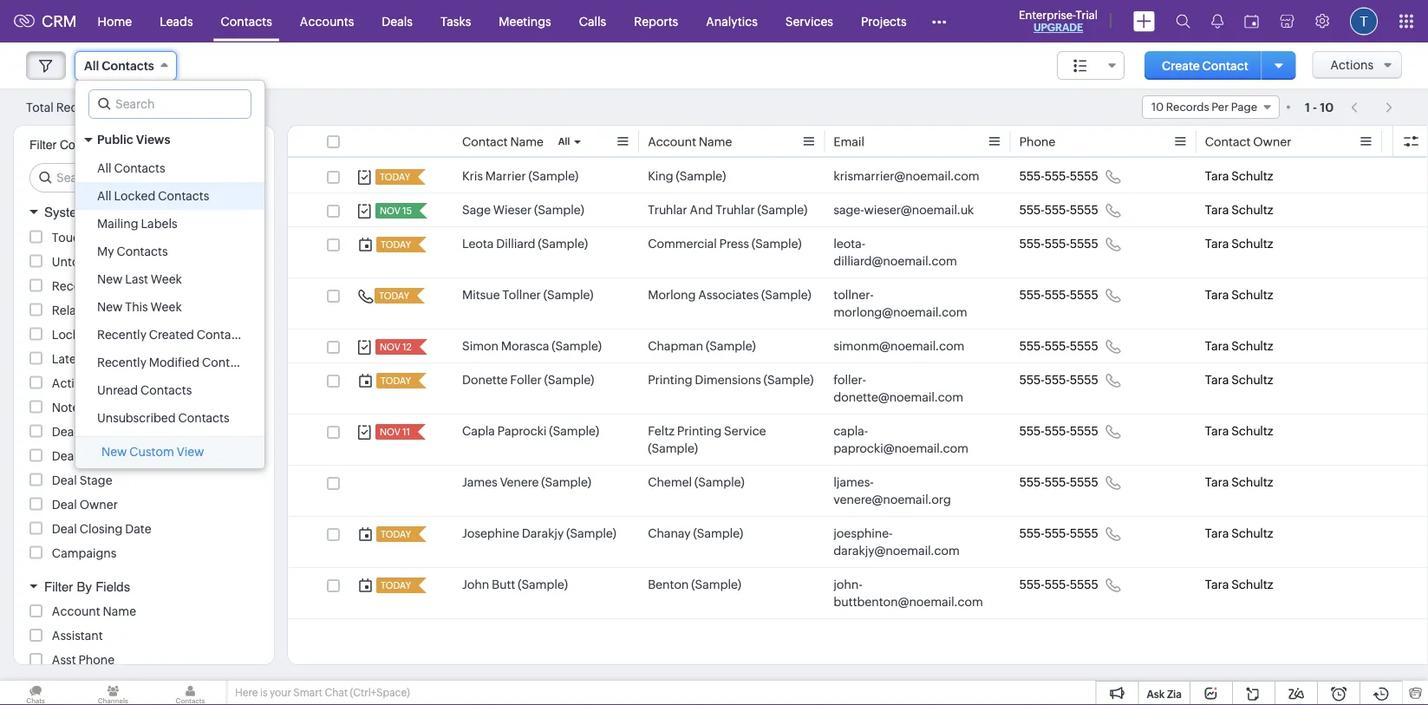 Task type: vqa. For each thing, say whether or not it's contained in the screenshot.


Task type: describe. For each thing, give the bounding box(es) containing it.
crm
[[42, 12, 77, 30]]

(sample) right "press"
[[752, 237, 802, 251]]

5555 for joesphine- darakjy@noemail.com
[[1070, 527, 1099, 541]]

home
[[98, 14, 132, 28]]

tara for dilliard@noemail.com
[[1206, 237, 1230, 251]]

(sample) right paprocki
[[549, 424, 600, 438]]

and
[[690, 203, 714, 217]]

amount
[[80, 449, 125, 463]]

krismarrier@noemail.com
[[834, 169, 980, 183]]

(sample) up sage wieser (sample)
[[529, 169, 579, 183]]

chapman (sample)
[[648, 339, 756, 353]]

1 tara schultz from the top
[[1206, 169, 1274, 183]]

sage wieser (sample)
[[462, 203, 585, 217]]

tara schultz for buttbenton@noemail.com
[[1206, 578, 1274, 592]]

profile element
[[1340, 0, 1389, 42]]

5 schultz from the top
[[1232, 339, 1274, 353]]

dimensions
[[695, 373, 762, 387]]

leota dilliard (sample) link
[[462, 235, 588, 252]]

king (sample)
[[648, 169, 726, 183]]

(sample) right benton on the left of the page
[[692, 578, 742, 592]]

my contacts option
[[75, 238, 265, 265]]

10 Records Per Page field
[[1143, 95, 1281, 119]]

Other Modules field
[[921, 7, 958, 35]]

10 inside field
[[1152, 101, 1164, 114]]

recently created contacts option
[[75, 321, 265, 349]]

5555 for capla- paprocki@noemail.com
[[1070, 424, 1099, 438]]

filter for filter contacts by
[[29, 138, 56, 152]]

calls
[[579, 14, 607, 28]]

leads
[[160, 14, 193, 28]]

public views region
[[75, 154, 265, 432]]

unread contacts option
[[75, 377, 265, 404]]

chemel (sample) link
[[648, 474, 745, 491]]

1 vertical spatial account name
[[52, 605, 136, 619]]

contacts up unsubscribed contacts
[[141, 383, 192, 397]]

deals link
[[368, 0, 427, 42]]

All Contacts field
[[75, 51, 177, 81]]

5555 for john- buttbenton@noemail.com
[[1070, 578, 1099, 592]]

contacts link
[[207, 0, 286, 42]]

schultz for morlong@noemail.com
[[1232, 288, 1274, 302]]

1 vertical spatial deals
[[52, 425, 83, 439]]

filter for filter by fields
[[44, 579, 73, 594]]

mitsue tollner (sample) link
[[462, 286, 594, 304]]

leota dilliard (sample)
[[462, 237, 588, 251]]

deal for deal owner
[[52, 498, 77, 511]]

joesphine-
[[834, 527, 893, 541]]

contacts inside field
[[102, 59, 154, 73]]

john- buttbenton@noemail.com link
[[834, 576, 985, 611]]

here
[[235, 687, 258, 699]]

new last week option
[[75, 265, 265, 293]]

contacts right modified
[[202, 356, 254, 370]]

today link for leota
[[377, 237, 413, 252]]

dilliard
[[496, 237, 536, 251]]

new this week option
[[75, 293, 265, 321]]

is
[[260, 687, 268, 699]]

foller-
[[834, 373, 867, 387]]

0 horizontal spatial action
[[95, 279, 132, 293]]

2 horizontal spatial name
[[699, 135, 733, 149]]

name for assistant
[[103, 605, 136, 619]]

darakjy
[[522, 527, 564, 541]]

0 vertical spatial email
[[834, 135, 865, 149]]

assistant
[[52, 629, 103, 643]]

records for total
[[56, 100, 103, 114]]

last
[[125, 272, 148, 286]]

create contact button
[[1145, 51, 1266, 80]]

today link for mitsue
[[375, 288, 411, 304]]

5555 for leota- dilliard@noemail.com
[[1070, 237, 1099, 251]]

new custom view
[[102, 445, 204, 459]]

new for new this week
[[97, 300, 123, 314]]

tasks
[[441, 14, 471, 28]]

tara schultz for venere@noemail.org
[[1206, 475, 1274, 489]]

asst phone
[[52, 653, 115, 667]]

new custom view link
[[75, 437, 265, 469]]

(sample) down feltz printing service (sample)
[[695, 475, 745, 489]]

555-555-5555 for sage-wieser@noemail.uk
[[1020, 203, 1099, 217]]

all locked contacts option
[[75, 182, 265, 210]]

stage
[[80, 473, 112, 487]]

services
[[786, 14, 834, 28]]

latest email status
[[52, 352, 158, 366]]

unread contacts
[[97, 383, 192, 397]]

(sample) right butt
[[518, 578, 568, 592]]

1 vertical spatial account
[[52, 605, 100, 619]]

contact for contact name
[[462, 135, 508, 149]]

all inside field
[[84, 59, 99, 73]]

custom
[[130, 445, 174, 459]]

signals image
[[1212, 14, 1224, 29]]

tara for darakjy@noemail.com
[[1206, 527, 1230, 541]]

10 for total records 10
[[105, 101, 118, 114]]

owner for contact owner
[[1254, 135, 1292, 149]]

today for josephine darakjy (sample)
[[381, 529, 411, 540]]

1 tara from the top
[[1206, 169, 1230, 183]]

benton (sample)
[[648, 578, 742, 592]]

josephine darakjy (sample) link
[[462, 525, 617, 542]]

calendar image
[[1245, 14, 1260, 28]]

1 vertical spatial action
[[146, 303, 184, 317]]

kris
[[462, 169, 483, 183]]

page
[[1232, 101, 1258, 114]]

ljames- venere@noemail.org
[[834, 475, 952, 507]]

tollner- morlong@noemail.com
[[834, 288, 968, 319]]

row group containing kris marrier (sample)
[[288, 160, 1429, 619]]

nov 15 link
[[376, 203, 414, 219]]

kris marrier (sample) link
[[462, 167, 579, 185]]

recently for recently modified contacts
[[97, 356, 147, 370]]

public views button
[[75, 125, 265, 154]]

deal amount
[[52, 449, 125, 463]]

truhlar and truhlar (sample) link
[[648, 201, 808, 219]]

calls link
[[565, 0, 621, 42]]

chanay (sample) link
[[648, 525, 744, 542]]

tollner
[[503, 288, 541, 302]]

1 horizontal spatial account name
[[648, 135, 733, 149]]

all locked contacts
[[97, 189, 209, 203]]

record
[[52, 279, 93, 293]]

related
[[52, 303, 95, 317]]

today for leota dilliard (sample)
[[381, 239, 411, 250]]

press
[[720, 237, 750, 251]]

your
[[270, 687, 291, 699]]

untouched records
[[52, 255, 164, 269]]

modified
[[149, 356, 200, 370]]

10 for 1 - 10
[[1321, 100, 1334, 114]]

(sample) inside feltz printing service (sample)
[[648, 442, 698, 455]]

nov for sage
[[380, 206, 401, 216]]

tara for venere@noemail.org
[[1206, 475, 1230, 489]]

capla
[[462, 424, 495, 438]]

1 vertical spatial email
[[89, 352, 120, 366]]

locked inside option
[[114, 189, 156, 203]]

chapman
[[648, 339, 704, 353]]

tara schultz for morlong@noemail.com
[[1206, 288, 1274, 302]]

nov 11
[[380, 427, 410, 438]]

signals element
[[1202, 0, 1235, 43]]

contacts left by
[[60, 138, 108, 152]]

filter by fields
[[44, 579, 130, 594]]

5555 for ljames- venere@noemail.org
[[1070, 475, 1099, 489]]

darakjy@noemail.com
[[834, 544, 960, 558]]

5555 for simonm@noemail.com
[[1070, 339, 1099, 353]]

chapman (sample) link
[[648, 337, 756, 355]]

1 schultz from the top
[[1232, 169, 1274, 183]]

nov for simon
[[380, 342, 401, 353]]

analytics
[[706, 14, 758, 28]]

date
[[125, 522, 151, 536]]

2 truhlar from the left
[[716, 203, 755, 217]]

name for all
[[511, 135, 544, 149]]

tara schultz for darakjy@noemail.com
[[1206, 527, 1274, 541]]

555-555-5555 for krismarrier@noemail.com
[[1020, 169, 1099, 183]]

analytics link
[[693, 0, 772, 42]]

555-555-5555 for joesphine- darakjy@noemail.com
[[1020, 527, 1099, 541]]

today for kris marrier (sample)
[[380, 172, 410, 183]]

new last week
[[97, 272, 182, 286]]

today link for john
[[377, 578, 413, 593]]

james venere (sample)
[[462, 475, 592, 489]]

projects
[[861, 14, 907, 28]]

(sample) right 'darakjy'
[[567, 527, 617, 541]]

donette
[[462, 373, 508, 387]]

upgrade
[[1034, 22, 1084, 33]]

size image
[[1074, 58, 1088, 74]]

printing dimensions (sample) link
[[648, 371, 814, 389]]

schultz for donette@noemail.com
[[1232, 373, 1274, 387]]

555-555-5555 for tollner- morlong@noemail.com
[[1020, 288, 1099, 302]]

deal for deal stage
[[52, 473, 77, 487]]

mailing
[[97, 217, 139, 231]]

555-555-5555 for ljames- venere@noemail.org
[[1020, 475, 1099, 489]]

(sample) up printing dimensions (sample) at the bottom of page
[[706, 339, 756, 353]]

simon
[[462, 339, 499, 353]]

sage-
[[834, 203, 865, 217]]

(sample) inside 'link'
[[764, 373, 814, 387]]

week for new last week
[[151, 272, 182, 286]]

recently modified contacts
[[97, 356, 254, 370]]

(sample) right dilliard
[[538, 237, 588, 251]]

leota- dilliard@noemail.com link
[[834, 235, 985, 270]]

all up system defined filters
[[97, 189, 112, 203]]

5555 for foller- donette@noemail.com
[[1070, 373, 1099, 387]]



Task type: locate. For each thing, give the bounding box(es) containing it.
row group
[[288, 160, 1429, 619]]

0 vertical spatial new
[[97, 272, 123, 286]]

1 week from the top
[[151, 272, 182, 286]]

new for new custom view
[[102, 445, 127, 459]]

(sample) left the sage-
[[758, 203, 808, 217]]

5 5555 from the top
[[1070, 339, 1099, 353]]

kris marrier (sample)
[[462, 169, 579, 183]]

tasks link
[[427, 0, 485, 42]]

here is your smart chat (ctrl+space)
[[235, 687, 410, 699]]

filter down total
[[29, 138, 56, 152]]

nov inside nov 11 link
[[380, 427, 401, 438]]

2 vertical spatial new
[[102, 445, 127, 459]]

donette@noemail.com
[[834, 390, 964, 404]]

all contacts inside option
[[97, 161, 165, 175]]

nov inside nov 15 link
[[380, 206, 401, 216]]

0 horizontal spatial deals
[[52, 425, 83, 439]]

by
[[77, 579, 92, 594]]

touched records
[[52, 230, 151, 244]]

leota-
[[834, 237, 866, 251]]

(sample) right foller
[[545, 373, 595, 387]]

reports link
[[621, 0, 693, 42]]

2 horizontal spatial 10
[[1321, 100, 1334, 114]]

(sample) right dimensions
[[764, 373, 814, 387]]

printing inside feltz printing service (sample)
[[677, 424, 722, 438]]

555-555-5555 for foller- donette@noemail.com
[[1020, 373, 1099, 387]]

3 5555 from the top
[[1070, 237, 1099, 251]]

2 recently from the top
[[97, 356, 147, 370]]

1 horizontal spatial deals
[[382, 14, 413, 28]]

deal down 'deal stage'
[[52, 498, 77, 511]]

2 week from the top
[[151, 300, 182, 314]]

week for new this week
[[151, 300, 182, 314]]

9 tara from the top
[[1206, 527, 1230, 541]]

2 schultz from the top
[[1232, 203, 1274, 217]]

buttbenton@noemail.com
[[834, 595, 984, 609]]

email up krismarrier@noemail.com on the right of the page
[[834, 135, 865, 149]]

2 5555 from the top
[[1070, 203, 1099, 217]]

nov left 11
[[380, 427, 401, 438]]

3 deal from the top
[[52, 498, 77, 511]]

search image
[[1176, 14, 1191, 29]]

morlong@noemail.com
[[834, 305, 968, 319]]

schultz for wieser@noemail.uk
[[1232, 203, 1274, 217]]

0 vertical spatial all contacts
[[84, 59, 154, 73]]

4 tara schultz from the top
[[1206, 288, 1274, 302]]

0 horizontal spatial name
[[103, 605, 136, 619]]

recently for recently created contacts
[[97, 328, 147, 342]]

7 tara schultz from the top
[[1206, 424, 1274, 438]]

0 vertical spatial printing
[[648, 373, 693, 387]]

chat
[[325, 687, 348, 699]]

(sample) right wieser
[[534, 203, 585, 217]]

3 schultz from the top
[[1232, 237, 1274, 251]]

2 vertical spatial nov
[[380, 427, 401, 438]]

search element
[[1166, 0, 1202, 43]]

7 schultz from the top
[[1232, 424, 1274, 438]]

tara for paprocki@noemail.com
[[1206, 424, 1230, 438]]

5 555-555-5555 from the top
[[1020, 339, 1099, 353]]

john- buttbenton@noemail.com
[[834, 578, 984, 609]]

truhlar up "press"
[[716, 203, 755, 217]]

contact name
[[462, 135, 544, 149]]

new inside new this week option
[[97, 300, 123, 314]]

john butt (sample) link
[[462, 576, 568, 593]]

0 vertical spatial recently
[[97, 328, 147, 342]]

1 vertical spatial owner
[[80, 498, 118, 511]]

6 555-555-5555 from the top
[[1020, 373, 1099, 387]]

contact up per
[[1203, 59, 1249, 72]]

8 tara from the top
[[1206, 475, 1230, 489]]

enterprise-trial upgrade
[[1019, 8, 1098, 33]]

recently inside option
[[97, 328, 147, 342]]

unsubscribed contacts
[[97, 411, 230, 425]]

leads link
[[146, 0, 207, 42]]

schultz for paprocki@noemail.com
[[1232, 424, 1274, 438]]

3 nov from the top
[[380, 427, 401, 438]]

create menu image
[[1134, 11, 1156, 32]]

email up unread
[[89, 352, 120, 366]]

nov left 12
[[380, 342, 401, 353]]

records up new last week
[[118, 255, 164, 269]]

4 555-555-5555 from the top
[[1020, 288, 1099, 302]]

1 horizontal spatial 10
[[1152, 101, 1164, 114]]

(sample) right chanay at left
[[694, 527, 744, 541]]

this
[[125, 300, 148, 314]]

7 5555 from the top
[[1070, 424, 1099, 438]]

week inside option
[[151, 300, 182, 314]]

new inside "new last week" option
[[97, 272, 123, 286]]

1 nov from the top
[[380, 206, 401, 216]]

chats image
[[0, 681, 71, 705]]

action up related records action
[[95, 279, 132, 293]]

all down by
[[97, 161, 112, 175]]

today for mitsue tollner (sample)
[[379, 291, 410, 301]]

new inside new custom view link
[[102, 445, 127, 459]]

unsubscribed contacts option
[[75, 404, 265, 432]]

9 5555 from the top
[[1070, 527, 1099, 541]]

action up recently created contacts option
[[146, 303, 184, 317]]

account name up king (sample) link on the top
[[648, 135, 733, 149]]

account name down filter by fields
[[52, 605, 136, 619]]

feltz printing service (sample)
[[648, 424, 767, 455]]

filter
[[29, 138, 56, 152], [44, 579, 73, 594]]

new for new last week
[[97, 272, 123, 286]]

my
[[97, 245, 114, 259]]

1 deal from the top
[[52, 449, 77, 463]]

8 555-555-5555 from the top
[[1020, 475, 1099, 489]]

all contacts inside field
[[84, 59, 154, 73]]

2 nov from the top
[[380, 342, 401, 353]]

0 vertical spatial deals
[[382, 14, 413, 28]]

6 tara from the top
[[1206, 373, 1230, 387]]

(sample) right 'associates'
[[762, 288, 812, 302]]

all
[[84, 59, 99, 73], [559, 136, 570, 147], [97, 161, 112, 175], [97, 189, 112, 203]]

1 horizontal spatial truhlar
[[716, 203, 755, 217]]

deal for deal closing date
[[52, 522, 77, 536]]

5 tara from the top
[[1206, 339, 1230, 353]]

printing
[[648, 373, 693, 387], [677, 424, 722, 438]]

records left per
[[1167, 101, 1210, 114]]

tara schultz for paprocki@noemail.com
[[1206, 424, 1274, 438]]

(sample) down feltz
[[648, 442, 698, 455]]

1 vertical spatial recently
[[97, 356, 147, 370]]

10 tara schultz from the top
[[1206, 578, 1274, 592]]

printing down 'chapman'
[[648, 373, 693, 387]]

8 5555 from the top
[[1070, 475, 1099, 489]]

1 vertical spatial locked
[[52, 328, 94, 341]]

week down "new last week" option
[[151, 300, 182, 314]]

1 vertical spatial all contacts
[[97, 161, 165, 175]]

week down my contacts option in the left of the page
[[151, 272, 182, 286]]

tara for wieser@noemail.uk
[[1206, 203, 1230, 217]]

1 horizontal spatial locked
[[114, 189, 156, 203]]

sage
[[462, 203, 491, 217]]

nov inside nov 12 link
[[380, 342, 401, 353]]

1 vertical spatial phone
[[78, 653, 115, 667]]

555-555-5555 for simonm@noemail.com
[[1020, 339, 1099, 353]]

joesphine- darakjy@noemail.com link
[[834, 525, 985, 560]]

1 vertical spatial filter
[[44, 579, 73, 594]]

5555 for sage-wieser@noemail.uk
[[1070, 203, 1099, 217]]

0 vertical spatial filter
[[29, 138, 56, 152]]

name up king (sample) link on the top
[[699, 135, 733, 149]]

created
[[149, 328, 194, 342]]

Search text field
[[89, 90, 251, 118]]

1 horizontal spatial phone
[[1020, 135, 1056, 149]]

name up kris marrier (sample)
[[511, 135, 544, 149]]

commercial
[[648, 237, 717, 251]]

paprocki
[[498, 424, 547, 438]]

0 vertical spatial account name
[[648, 135, 733, 149]]

records up the my contacts
[[104, 230, 151, 244]]

records for related
[[97, 303, 144, 317]]

today link for donette
[[377, 373, 413, 389]]

0 horizontal spatial account
[[52, 605, 100, 619]]

mailing labels option
[[75, 210, 265, 238]]

(sample)
[[529, 169, 579, 183], [676, 169, 726, 183], [534, 203, 585, 217], [758, 203, 808, 217], [538, 237, 588, 251], [752, 237, 802, 251], [544, 288, 594, 302], [762, 288, 812, 302], [552, 339, 602, 353], [706, 339, 756, 353], [545, 373, 595, 387], [764, 373, 814, 387], [549, 424, 600, 438], [648, 442, 698, 455], [542, 475, 592, 489], [695, 475, 745, 489], [567, 527, 617, 541], [694, 527, 744, 541], [518, 578, 568, 592], [692, 578, 742, 592]]

2 tara from the top
[[1206, 203, 1230, 217]]

views
[[136, 133, 170, 147]]

555-555-5555 for capla- paprocki@noemail.com
[[1020, 424, 1099, 438]]

deal stage
[[52, 473, 112, 487]]

today link for josephine
[[377, 527, 413, 542]]

feltz printing service (sample) link
[[648, 423, 817, 457]]

tara for buttbenton@noemail.com
[[1206, 578, 1230, 592]]

recently up unread
[[97, 356, 147, 370]]

actions
[[1331, 58, 1374, 72]]

defined
[[91, 205, 136, 220]]

all up kris marrier (sample) link
[[559, 136, 570, 147]]

6 5555 from the top
[[1070, 373, 1099, 387]]

locked down related
[[52, 328, 94, 341]]

10 555-555-5555 from the top
[[1020, 578, 1099, 592]]

tara for donette@noemail.com
[[1206, 373, 1230, 387]]

paprocki@noemail.com
[[834, 442, 969, 455]]

profile image
[[1351, 7, 1379, 35]]

5 tara schultz from the top
[[1206, 339, 1274, 353]]

unsubscribed
[[97, 411, 176, 425]]

josephine
[[462, 527, 520, 541]]

all contacts down home link
[[84, 59, 154, 73]]

0 horizontal spatial account name
[[52, 605, 136, 619]]

records down last
[[97, 303, 144, 317]]

8 schultz from the top
[[1232, 475, 1274, 489]]

recently inside option
[[97, 356, 147, 370]]

contacts image
[[155, 681, 226, 705]]

records for untouched
[[118, 255, 164, 269]]

enterprise-
[[1019, 8, 1076, 21]]

contacts up view
[[178, 411, 230, 425]]

mitsue
[[462, 288, 500, 302]]

1 horizontal spatial action
[[146, 303, 184, 317]]

nov left 15
[[380, 206, 401, 216]]

1 truhlar from the left
[[648, 203, 688, 217]]

10 5555 from the top
[[1070, 578, 1099, 592]]

account
[[648, 135, 697, 149], [52, 605, 100, 619]]

1 horizontal spatial name
[[511, 135, 544, 149]]

owner up closing
[[80, 498, 118, 511]]

printing right feltz
[[677, 424, 722, 438]]

foller- donette@noemail.com
[[834, 373, 964, 404]]

morlong associates (sample)
[[648, 288, 812, 302]]

contacts up new last week
[[117, 245, 168, 259]]

contact owner
[[1206, 135, 1292, 149]]

deals left the tasks link
[[382, 14, 413, 28]]

commercial press (sample) link
[[648, 235, 802, 252]]

(sample) right tollner
[[544, 288, 594, 302]]

7 555-555-5555 from the top
[[1020, 424, 1099, 438]]

contact up kris
[[462, 135, 508, 149]]

donette foller (sample)
[[462, 373, 595, 387]]

0 vertical spatial owner
[[1254, 135, 1292, 149]]

capla-
[[834, 424, 869, 438]]

total records 10
[[26, 100, 118, 114]]

total
[[26, 100, 54, 114]]

schultz for darakjy@noemail.com
[[1232, 527, 1274, 541]]

schultz for venere@noemail.org
[[1232, 475, 1274, 489]]

12
[[403, 342, 412, 353]]

15
[[403, 206, 412, 216]]

wieser
[[493, 203, 532, 217]]

1 vertical spatial new
[[97, 300, 123, 314]]

5555 for tollner- morlong@noemail.com
[[1070, 288, 1099, 302]]

public views
[[97, 133, 170, 147]]

foller- donette@noemail.com link
[[834, 371, 985, 406]]

week inside option
[[151, 272, 182, 286]]

1 vertical spatial week
[[151, 300, 182, 314]]

1 horizontal spatial owner
[[1254, 135, 1292, 149]]

1 5555 from the top
[[1070, 169, 1099, 183]]

3 555-555-5555 from the top
[[1020, 237, 1099, 251]]

new left this
[[97, 300, 123, 314]]

recently created contacts
[[97, 328, 248, 342]]

name down fields
[[103, 605, 136, 619]]

nov 15
[[380, 206, 412, 216]]

contacts down "home"
[[102, 59, 154, 73]]

8 tara schultz from the top
[[1206, 475, 1274, 489]]

all contacts down by
[[97, 161, 165, 175]]

today for john butt (sample)
[[381, 580, 411, 591]]

account up assistant
[[52, 605, 100, 619]]

2 deal from the top
[[52, 473, 77, 487]]

10 down create
[[1152, 101, 1164, 114]]

recently modified contacts option
[[75, 349, 265, 377]]

1
[[1306, 100, 1311, 114]]

0 vertical spatial phone
[[1020, 135, 1056, 149]]

contacts up filters
[[158, 189, 209, 203]]

nov 11 link
[[376, 424, 412, 440]]

0 vertical spatial week
[[151, 272, 182, 286]]

dilliard@noemail.com
[[834, 254, 958, 268]]

today for donette foller (sample)
[[381, 376, 411, 387]]

records up filter contacts by
[[56, 100, 103, 114]]

deal left stage
[[52, 473, 77, 487]]

3 tara schultz from the top
[[1206, 237, 1274, 251]]

records for touched
[[104, 230, 151, 244]]

0 horizontal spatial phone
[[78, 653, 115, 667]]

all up total records 10 at top left
[[84, 59, 99, 73]]

0 horizontal spatial email
[[89, 352, 120, 366]]

Search text field
[[30, 164, 260, 192]]

all contacts option
[[75, 154, 265, 182]]

0 vertical spatial action
[[95, 279, 132, 293]]

1 recently from the top
[[97, 328, 147, 342]]

schultz for dilliard@noemail.com
[[1232, 237, 1274, 251]]

4 tara from the top
[[1206, 288, 1230, 302]]

contacts right created
[[197, 328, 248, 342]]

owner for deal owner
[[80, 498, 118, 511]]

1 555-555-5555 from the top
[[1020, 169, 1099, 183]]

0 horizontal spatial locked
[[52, 328, 94, 341]]

venere
[[500, 475, 539, 489]]

3 tara from the top
[[1206, 237, 1230, 251]]

new up stage
[[102, 445, 127, 459]]

4 schultz from the top
[[1232, 288, 1274, 302]]

locked up defined
[[114, 189, 156, 203]]

4 deal from the top
[[52, 522, 77, 536]]

capla paprocki (sample) link
[[462, 423, 600, 440]]

system defined filters button
[[14, 197, 274, 228]]

(sample) right morasca
[[552, 339, 602, 353]]

0 vertical spatial account
[[648, 135, 697, 149]]

contacts down public views at the top of the page
[[114, 161, 165, 175]]

9 tara schultz from the top
[[1206, 527, 1274, 541]]

printing inside 'link'
[[648, 373, 693, 387]]

(sample) up and
[[676, 169, 726, 183]]

0 horizontal spatial 10
[[105, 101, 118, 114]]

1 vertical spatial nov
[[380, 342, 401, 353]]

2 555-555-5555 from the top
[[1020, 203, 1099, 217]]

0 horizontal spatial truhlar
[[648, 203, 688, 217]]

deal up campaigns
[[52, 522, 77, 536]]

4 5555 from the top
[[1070, 288, 1099, 302]]

0 vertical spatial locked
[[114, 189, 156, 203]]

john-
[[834, 578, 863, 592]]

tara for morlong@noemail.com
[[1206, 288, 1230, 302]]

navigation
[[1343, 95, 1403, 120]]

filter contacts by
[[29, 138, 124, 152]]

today link for kris
[[376, 169, 412, 185]]

6 tara schultz from the top
[[1206, 373, 1274, 387]]

6 schultz from the top
[[1232, 373, 1274, 387]]

benton (sample) link
[[648, 576, 742, 593]]

tara schultz for donette@noemail.com
[[1206, 373, 1274, 387]]

1 - 10
[[1306, 100, 1334, 114]]

contact down per
[[1206, 135, 1251, 149]]

contacts right leads link on the top left of page
[[221, 14, 272, 28]]

today link
[[376, 169, 412, 185], [377, 237, 413, 252], [375, 288, 411, 304], [377, 373, 413, 389], [377, 527, 413, 542], [377, 578, 413, 593]]

tollner-
[[834, 288, 874, 302]]

closing
[[80, 522, 123, 536]]

projects link
[[848, 0, 921, 42]]

555-555-5555 for leota- dilliard@noemail.com
[[1020, 237, 1099, 251]]

0 vertical spatial nov
[[380, 206, 401, 216]]

john
[[462, 578, 490, 592]]

filter inside filter by fields dropdown button
[[44, 579, 73, 594]]

contact for contact owner
[[1206, 135, 1251, 149]]

None field
[[1058, 51, 1125, 80]]

owner down page
[[1254, 135, 1292, 149]]

channels image
[[77, 681, 149, 705]]

create menu element
[[1124, 0, 1166, 42]]

contact inside button
[[1203, 59, 1249, 72]]

10 right -
[[1321, 100, 1334, 114]]

schultz for buttbenton@noemail.com
[[1232, 578, 1274, 592]]

mailing labels
[[97, 217, 177, 231]]

deals down notes
[[52, 425, 83, 439]]

nov for capla
[[380, 427, 401, 438]]

truhlar left and
[[648, 203, 688, 217]]

recently down related records action
[[97, 328, 147, 342]]

1 vertical spatial printing
[[677, 424, 722, 438]]

tara schultz for dilliard@noemail.com
[[1206, 237, 1274, 251]]

7 tara from the top
[[1206, 424, 1230, 438]]

555-555-5555 for john- buttbenton@noemail.com
[[1020, 578, 1099, 592]]

9 555-555-5555 from the top
[[1020, 527, 1099, 541]]

1 horizontal spatial account
[[648, 135, 697, 149]]

morasca
[[501, 339, 550, 353]]

0 horizontal spatial owner
[[80, 498, 118, 511]]

deal for deal amount
[[52, 449, 77, 463]]

9 schultz from the top
[[1232, 527, 1274, 541]]

(sample) right venere
[[542, 475, 592, 489]]

10 inside total records 10
[[105, 101, 118, 114]]

1 horizontal spatial email
[[834, 135, 865, 149]]

records inside field
[[1167, 101, 1210, 114]]

trial
[[1076, 8, 1098, 21]]

new down untouched records
[[97, 272, 123, 286]]

home link
[[84, 0, 146, 42]]

2 tara schultz from the top
[[1206, 203, 1274, 217]]

per
[[1212, 101, 1229, 114]]

tara schultz for wieser@noemail.uk
[[1206, 203, 1274, 217]]

10 tara from the top
[[1206, 578, 1230, 592]]

5555 for krismarrier@noemail.com
[[1070, 169, 1099, 183]]

krismarrier@noemail.com link
[[834, 167, 980, 185]]

records for 10
[[1167, 101, 1210, 114]]

related records action
[[52, 303, 184, 317]]

nov 12 link
[[376, 339, 414, 355]]

account up king
[[648, 135, 697, 149]]

10 up public
[[105, 101, 118, 114]]

10 schultz from the top
[[1232, 578, 1274, 592]]

zia
[[1168, 688, 1183, 700]]

filter left by
[[44, 579, 73, 594]]

deal up 'deal stage'
[[52, 449, 77, 463]]



